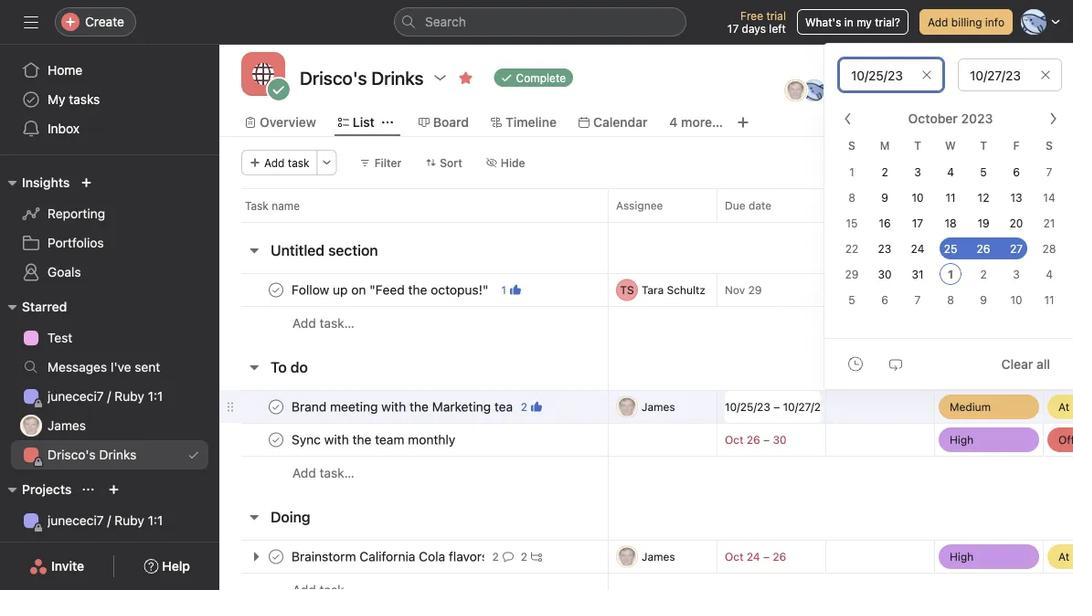 Task type: describe. For each thing, give the bounding box(es) containing it.
james inside starred element
[[48, 418, 86, 433]]

ruby for junececi7 / ruby 1:1 link inside the projects element
[[114, 513, 144, 528]]

sort
[[440, 156, 462, 169]]

show options image for due date
[[800, 200, 811, 211]]

21
[[1043, 217, 1055, 230]]

high button inside header to do tree grid
[[935, 424, 1043, 456]]

remove from starred image
[[458, 70, 473, 85]]

1 add task… row from the top
[[219, 306, 1073, 340]]

new image
[[81, 177, 92, 188]]

drisco's drinks link
[[11, 441, 208, 470]]

help
[[162, 559, 190, 574]]

tasks
[[69, 92, 100, 107]]

23
[[878, 243, 891, 255]]

junececi7 / ruby 1:1 link inside projects element
[[11, 506, 208, 536]]

filter button
[[352, 150, 410, 175]]

share
[[912, 84, 942, 97]]

junececi7 / ruby 1:1 for junececi7 / ruby 1:1 link inside the projects element
[[48, 513, 163, 528]]

4 more… button
[[669, 112, 723, 133]]

2 comments image
[[502, 552, 513, 563]]

invite
[[51, 559, 84, 574]]

free trial 17 days left
[[727, 9, 786, 35]]

1 vertical spatial 17
[[912, 217, 923, 230]]

untitled
[[271, 242, 325, 259]]

october 2023 button
[[896, 102, 1023, 135]]

globe image
[[252, 63, 274, 85]]

follow up on "feed the octopus!" cell
[[219, 273, 609, 307]]

create
[[85, 14, 124, 29]]

tara schultz
[[642, 284, 705, 297]]

james button
[[616, 546, 713, 568]]

schultz
[[667, 284, 705, 297]]

insights element
[[0, 166, 219, 291]]

my
[[857, 16, 872, 28]]

projects button
[[0, 479, 72, 501]]

1 horizontal spatial 24
[[911, 243, 924, 255]]

home link
[[11, 56, 208, 85]]

board link
[[418, 112, 469, 133]]

Start date text field
[[839, 58, 943, 91]]

clear all
[[1001, 356, 1050, 372]]

12
[[978, 191, 989, 204]]

what's
[[805, 16, 841, 28]]

completed checkbox for follow up on "feed the octopus!" text field
[[265, 279, 287, 301]]

1 horizontal spatial 10
[[1010, 294, 1022, 307]]

14
[[1043, 191, 1055, 204]]

at r for at r dropdown button
[[1058, 551, 1073, 563]]

search button
[[394, 7, 686, 37]]

oct 26 – 30
[[725, 434, 787, 446]]

messages
[[48, 360, 107, 375]]

31
[[912, 268, 924, 281]]

info
[[985, 16, 1004, 28]]

header to do tree grid
[[219, 390, 1073, 490]]

2 horizontal spatial 6
[[1013, 166, 1020, 179]]

junececi7 / ruby 1:1 link inside starred element
[[11, 382, 208, 411]]

add tab image
[[736, 115, 750, 130]]

r for at r dropdown button
[[1073, 551, 1073, 563]]

24 inside "row"
[[747, 551, 760, 563]]

1 horizontal spatial 2
[[881, 166, 888, 179]]

2 horizontal spatial 2
[[980, 268, 987, 281]]

name
[[272, 199, 300, 212]]

starred
[[22, 299, 67, 314]]

starred button
[[0, 296, 67, 318]]

what's in my trial? button
[[797, 9, 908, 35]]

brand meeting with the marketing team cell
[[219, 390, 609, 424]]

hide button
[[478, 150, 533, 175]]

clear all button
[[989, 348, 1062, 381]]

estimated
[[834, 199, 885, 212]]

add task… button for second add task… row from the top
[[292, 463, 354, 483]]

Brainstorm California Cola flavors text field
[[288, 548, 485, 566]]

20
[[1010, 217, 1023, 230]]

row containing 2
[[219, 390, 1073, 424]]

completed image for high
[[265, 429, 287, 451]]

2 horizontal spatial 1
[[948, 268, 953, 281]]

october
[[908, 111, 958, 126]]

task
[[245, 199, 269, 212]]

/ inside projects element
[[107, 513, 111, 528]]

1 horizontal spatial 30
[[878, 268, 892, 281]]

in
[[844, 16, 853, 28]]

starred element
[[0, 291, 219, 473]]

row containing task name
[[219, 188, 1073, 222]]

section
[[328, 242, 378, 259]]

left
[[769, 22, 786, 35]]

add left task
[[264, 156, 285, 169]]

timeline link
[[491, 112, 557, 133]]

at for at r popup button
[[1058, 401, 1069, 414]]

off button
[[1044, 424, 1073, 456]]

add task
[[264, 156, 310, 169]]

1 vertical spatial 7
[[915, 294, 921, 307]]

due
[[725, 199, 745, 212]]

29 inside header untitled section tree grid
[[748, 284, 762, 297]]

nov
[[725, 284, 745, 297]]

oct 24 – 26
[[725, 551, 786, 563]]

4 more…
[[669, 115, 723, 130]]

calendar
[[593, 115, 648, 130]]

1 vertical spatial 11
[[1044, 294, 1054, 307]]

completed checkbox for sync with the team monthly text box
[[265, 429, 287, 451]]

board
[[433, 115, 469, 130]]

invite button
[[17, 550, 96, 583]]

overview link
[[245, 112, 316, 133]]

– for 26
[[763, 551, 770, 563]]

ts inside "row"
[[620, 284, 634, 297]]

timeline
[[505, 115, 557, 130]]

m
[[880, 139, 890, 152]]

Brand meeting with the Marketing team text field
[[288, 398, 513, 416]]

collapse task list for this section image
[[247, 243, 261, 258]]

0 vertical spatial 7
[[1046, 166, 1052, 179]]

doing
[[271, 509, 310, 526]]

task
[[288, 156, 310, 169]]

19
[[977, 217, 989, 230]]

my for my tasks
[[48, 92, 65, 107]]

test
[[48, 330, 72, 345]]

untitled section
[[271, 242, 378, 259]]

sort button
[[417, 150, 471, 175]]

share button
[[889, 78, 950, 103]]

co
[[844, 84, 857, 97]]

0 vertical spatial 5
[[980, 166, 987, 179]]

all
[[1036, 356, 1050, 372]]

at r for at r popup button
[[1058, 401, 1073, 414]]

1 horizontal spatial ts
[[825, 84, 839, 97]]

my tasks
[[48, 92, 100, 107]]

my for my first portfolio
[[48, 542, 65, 558]]

26 inside header to do tree grid
[[747, 434, 760, 446]]

/ inside starred element
[[107, 389, 111, 404]]

previous month image
[[841, 112, 855, 126]]

2 button
[[517, 398, 546, 416]]

what's in my trial?
[[805, 16, 900, 28]]

drinks
[[99, 447, 137, 462]]

17 inside "free trial 17 days left"
[[727, 22, 739, 35]]

insights button
[[0, 172, 70, 194]]

show options image for drisco's drinks
[[433, 70, 447, 85]]

add task… for add task… button associated with first add task… row from the top
[[292, 316, 354, 331]]

1 horizontal spatial 9
[[980, 294, 987, 307]]

task… for add task… button for second add task… row from the top
[[319, 466, 354, 481]]

medium
[[950, 401, 991, 414]]

clear start date image
[[921, 69, 932, 80]]

junececi7 / ruby 1:1 for junececi7 / ruby 1:1 link in the starred element
[[48, 389, 163, 404]]

1 s from the left
[[848, 139, 855, 152]]

set to repeat image
[[888, 357, 903, 372]]

brainstorm california cola flavors cell
[[219, 540, 609, 574]]

high button inside header doing tree grid
[[935, 541, 1043, 573]]

0 horizontal spatial 10
[[912, 191, 924, 204]]

overview
[[260, 115, 316, 130]]

search list box
[[394, 7, 686, 37]]

16
[[879, 217, 891, 230]]

0 horizontal spatial 3
[[914, 166, 921, 179]]

2 t from the left
[[980, 139, 987, 152]]

row containing 1
[[219, 273, 1073, 307]]

2 horizontal spatial 26
[[977, 243, 990, 255]]

filter
[[374, 156, 401, 169]]

0 horizontal spatial 8
[[848, 191, 855, 204]]

complete button
[[486, 65, 581, 90]]



Task type: locate. For each thing, give the bounding box(es) containing it.
0 vertical spatial high button
[[935, 424, 1043, 456]]

junececi7 down messages
[[48, 389, 104, 404]]

1 vertical spatial at r
[[1058, 551, 1073, 563]]

1 vertical spatial 1
[[948, 268, 953, 281]]

at inside at r popup button
[[1058, 401, 1069, 414]]

2 vertical spatial ja
[[25, 420, 37, 432]]

0 vertical spatial collapse task list for this section image
[[247, 360, 261, 375]]

2 vertical spatial 6
[[881, 294, 888, 307]]

add left billing
[[928, 16, 948, 28]]

1 horizontal spatial 1
[[849, 166, 854, 179]]

4 completed checkbox from the top
[[265, 546, 287, 568]]

completed image inside brand meeting with the marketing team cell
[[265, 396, 287, 418]]

reporting
[[48, 206, 105, 221]]

untitled section button
[[271, 234, 378, 267]]

0 vertical spatial completed image
[[265, 396, 287, 418]]

r for at r popup button
[[1073, 401, 1073, 414]]

james inside button
[[642, 551, 675, 563]]

1 vertical spatial 3
[[1013, 268, 1020, 281]]

add task… for add task… button for second add task… row from the top
[[292, 466, 354, 481]]

junececi7 inside starred element
[[48, 389, 104, 404]]

24 right the james button
[[747, 551, 760, 563]]

7 down 31
[[915, 294, 921, 307]]

10 right time
[[912, 191, 924, 204]]

1 collapse task list for this section image from the top
[[247, 360, 261, 375]]

17 right 16
[[912, 217, 923, 230]]

junececi7 / ruby 1:1 inside starred element
[[48, 389, 163, 404]]

t
[[914, 139, 921, 152], [980, 139, 987, 152]]

add task… button up the doing
[[292, 463, 354, 483]]

portfolio
[[95, 542, 145, 558]]

ja inside header to do tree grid
[[621, 401, 633, 414]]

– inside header to do tree grid
[[763, 434, 770, 446]]

to do
[[271, 359, 308, 376]]

2 s from the left
[[1046, 139, 1053, 152]]

1 junececi7 from the top
[[48, 389, 104, 404]]

ts left tara
[[620, 284, 634, 297]]

t down 2023
[[980, 139, 987, 152]]

7 up 14
[[1046, 166, 1052, 179]]

0 vertical spatial 17
[[727, 22, 739, 35]]

2 completed image from the top
[[265, 429, 287, 451]]

task name
[[245, 199, 300, 212]]

header doing tree grid
[[219, 540, 1073, 590]]

3 down 27
[[1013, 268, 1020, 281]]

2 horizontal spatial ja
[[790, 84, 802, 97]]

1 horizontal spatial 8
[[947, 294, 954, 307]]

1:1 inside projects element
[[148, 513, 163, 528]]

0 vertical spatial at
[[1058, 401, 1069, 414]]

1 my from the top
[[48, 92, 65, 107]]

1 inside button
[[501, 284, 506, 297]]

1 vertical spatial high button
[[935, 541, 1043, 573]]

1 vertical spatial 4
[[947, 166, 954, 179]]

w
[[945, 139, 956, 152]]

show options image right date
[[800, 200, 811, 211]]

0 horizontal spatial s
[[848, 139, 855, 152]]

/
[[107, 389, 111, 404], [107, 513, 111, 528]]

add task… button up do
[[292, 313, 354, 334]]

0 vertical spatial 1:1
[[148, 389, 163, 404]]

doing button
[[271, 501, 310, 534]]

2 junececi7 from the top
[[48, 513, 104, 528]]

1 t from the left
[[914, 139, 921, 152]]

at r inside popup button
[[1058, 401, 1073, 414]]

completed image
[[265, 396, 287, 418], [265, 429, 287, 451], [265, 546, 287, 568]]

1 at r from the top
[[1058, 401, 1073, 414]]

r inside popup button
[[1073, 401, 1073, 414]]

5 up 12
[[980, 166, 987, 179]]

tara
[[642, 284, 664, 297]]

james
[[642, 401, 675, 414], [48, 418, 86, 433], [642, 551, 675, 563]]

8
[[848, 191, 855, 204], [947, 294, 954, 307]]

ts left the co
[[825, 84, 839, 97]]

0 vertical spatial –
[[763, 434, 770, 446]]

0 horizontal spatial 17
[[727, 22, 739, 35]]

task… down sync with the team monthly text box
[[319, 466, 354, 481]]

2 task… from the top
[[319, 466, 354, 481]]

my first portfolio
[[48, 542, 145, 558]]

show options image left "remove from starred" image
[[433, 70, 447, 85]]

completed checkbox inside follow up on "feed the octopus!" cell
[[265, 279, 287, 301]]

inbox
[[48, 121, 80, 136]]

0 vertical spatial 8
[[848, 191, 855, 204]]

oct inside header doing tree grid
[[725, 551, 743, 563]]

ruby for junececi7 / ruby 1:1 link in the starred element
[[114, 389, 144, 404]]

0 vertical spatial /
[[107, 389, 111, 404]]

junececi7 for junececi7 / ruby 1:1 link inside the projects element
[[48, 513, 104, 528]]

my tasks link
[[11, 85, 208, 114]]

task…
[[319, 316, 354, 331], [319, 466, 354, 481]]

0 horizontal spatial 29
[[748, 284, 762, 297]]

30 inside header to do tree grid
[[773, 434, 787, 446]]

hide
[[501, 156, 525, 169]]

add task… row
[[219, 306, 1073, 340], [219, 456, 1073, 490]]

to
[[271, 359, 287, 376]]

6 down 23 at the right
[[881, 294, 888, 307]]

assignee
[[616, 199, 663, 212]]

at r button
[[1044, 541, 1073, 573]]

Follow up on "Feed the octopus!" text field
[[288, 281, 494, 299]]

ruby down the i've
[[114, 389, 144, 404]]

5 down 22
[[848, 294, 855, 307]]

0 horizontal spatial 5
[[848, 294, 855, 307]]

portfolios link
[[11, 228, 208, 258]]

1 vertical spatial oct
[[725, 551, 743, 563]]

0 horizontal spatial show options image
[[433, 70, 447, 85]]

1 vertical spatial 1:1
[[148, 513, 163, 528]]

add task… inside header untitled section tree grid
[[292, 316, 354, 331]]

to do button
[[271, 351, 308, 384]]

billing
[[951, 16, 982, 28]]

1 horizontal spatial 4
[[947, 166, 954, 179]]

1 button
[[498, 281, 525, 299]]

18
[[944, 217, 957, 230]]

high button left at r dropdown button
[[935, 541, 1043, 573]]

oct for oct 26 – 30
[[725, 434, 743, 446]]

0 vertical spatial junececi7 / ruby 1:1 link
[[11, 382, 208, 411]]

1 completed image from the top
[[265, 396, 287, 418]]

1:1 down sent
[[148, 389, 163, 404]]

1 vertical spatial r
[[1073, 551, 1073, 563]]

add task… up the doing
[[292, 466, 354, 481]]

oct inside header to do tree grid
[[725, 434, 743, 446]]

8 up 15 on the right top
[[848, 191, 855, 204]]

2 down 19
[[980, 268, 987, 281]]

1 task… from the top
[[319, 316, 354, 331]]

add task… button
[[292, 313, 354, 334], [292, 463, 354, 483]]

– for 30
[[763, 434, 770, 446]]

0 vertical spatial at r
[[1058, 401, 1073, 414]]

reporting link
[[11, 199, 208, 228]]

2 at r from the top
[[1058, 551, 1073, 563]]

1 completed checkbox from the top
[[265, 279, 287, 301]]

more…
[[681, 115, 723, 130]]

/ down messages i've sent link
[[107, 389, 111, 404]]

0 horizontal spatial 6
[[865, 84, 872, 97]]

3 down october
[[914, 166, 921, 179]]

sync with the team monthly cell
[[219, 423, 609, 457]]

1 horizontal spatial t
[[980, 139, 987, 152]]

tab actions image
[[382, 117, 393, 128]]

ts
[[825, 84, 839, 97], [620, 284, 634, 297]]

junececi7 / ruby 1:1 inside projects element
[[48, 513, 163, 528]]

oct for oct 24 – 26
[[725, 551, 743, 563]]

1 horizontal spatial 3
[[1013, 268, 1020, 281]]

task… inside header untitled section tree grid
[[319, 316, 354, 331]]

at r button
[[1044, 391, 1073, 423]]

my left the tasks
[[48, 92, 65, 107]]

expand subtask list for the task brainstorm california cola flavors image
[[249, 550, 263, 564]]

ruby up portfolio
[[114, 513, 144, 528]]

0 vertical spatial 26
[[977, 243, 990, 255]]

add task… inside header to do tree grid
[[292, 466, 354, 481]]

8 down "25"
[[947, 294, 954, 307]]

2 high button from the top
[[935, 541, 1043, 573]]

1 vertical spatial 24
[[747, 551, 760, 563]]

inbox link
[[11, 114, 208, 143]]

goals
[[48, 265, 81, 280]]

1 add task… button from the top
[[292, 313, 354, 334]]

junececi7 for junececi7 / ruby 1:1 link in the starred element
[[48, 389, 104, 404]]

26 inside header doing tree grid
[[773, 551, 786, 563]]

priority
[[942, 199, 979, 212]]

at inside at r dropdown button
[[1058, 551, 1069, 563]]

1 junececi7 / ruby 1:1 from the top
[[48, 389, 163, 404]]

row containing james
[[219, 540, 1073, 574]]

2 inside button
[[521, 401, 527, 414]]

1 vertical spatial 10
[[1010, 294, 1022, 307]]

1 1:1 from the top
[[148, 389, 163, 404]]

collapse task list for this section image for header to do tree grid
[[247, 360, 261, 375]]

completed checkbox inside brainstorm california cola flavors cell
[[265, 546, 287, 568]]

1 horizontal spatial 17
[[912, 217, 923, 230]]

due date
[[725, 199, 771, 212]]

0 horizontal spatial ts
[[620, 284, 634, 297]]

1:1 up help dropdown button
[[148, 513, 163, 528]]

date
[[749, 199, 771, 212]]

collapse task list for this section image left the doing
[[247, 510, 261, 525]]

0 horizontal spatial 24
[[747, 551, 760, 563]]

6 up the 13
[[1013, 166, 1020, 179]]

collapse task list for this section image
[[247, 360, 261, 375], [247, 510, 261, 525]]

2 add task… button from the top
[[292, 463, 354, 483]]

1 horizontal spatial 7
[[1046, 166, 1052, 179]]

0 vertical spatial 10
[[912, 191, 924, 204]]

1 vertical spatial high
[[950, 551, 974, 563]]

james inside header to do tree grid
[[642, 401, 675, 414]]

0 horizontal spatial 9
[[881, 191, 888, 204]]

add task… row down tara
[[219, 306, 1073, 340]]

2 my from the top
[[48, 542, 65, 558]]

1 vertical spatial junececi7
[[48, 513, 104, 528]]

0 horizontal spatial 1
[[501, 284, 506, 297]]

2 subtasks image
[[531, 552, 542, 563]]

add time image
[[848, 357, 863, 372]]

4 inside dropdown button
[[669, 115, 678, 130]]

1 vertical spatial show options image
[[800, 200, 811, 211]]

drisco's drinks
[[300, 67, 424, 88]]

0 vertical spatial my
[[48, 92, 65, 107]]

completed image inside brainstorm california cola flavors cell
[[265, 546, 287, 568]]

show options, current sort, top image
[[83, 484, 94, 495]]

0 vertical spatial ja
[[790, 84, 802, 97]]

i've
[[111, 360, 131, 375]]

completed checkbox inside sync with the team monthly "cell"
[[265, 429, 287, 451]]

4 down w
[[947, 166, 954, 179]]

add inside header to do tree grid
[[292, 466, 316, 481]]

trial
[[766, 9, 786, 22]]

drisco's
[[48, 447, 96, 462]]

1:1 inside starred element
[[148, 389, 163, 404]]

0 vertical spatial 9
[[881, 191, 888, 204]]

2 left move tasks between sections image
[[521, 401, 527, 414]]

1 vertical spatial my
[[48, 542, 65, 558]]

my inside projects element
[[48, 542, 65, 558]]

2 vertical spatial james
[[642, 551, 675, 563]]

test link
[[11, 324, 208, 353]]

row containing oct 26
[[219, 423, 1073, 457]]

0 vertical spatial r
[[1073, 401, 1073, 414]]

messages i've sent
[[48, 360, 160, 375]]

0 horizontal spatial 11
[[945, 191, 956, 204]]

task… down follow up on "feed the octopus!" text field
[[319, 316, 354, 331]]

projects
[[22, 482, 72, 497]]

0 horizontal spatial 7
[[915, 294, 921, 307]]

2 collapse task list for this section image from the top
[[247, 510, 261, 525]]

27
[[1010, 243, 1023, 255]]

2 / from the top
[[107, 513, 111, 528]]

1 vertical spatial ja
[[621, 401, 633, 414]]

2 oct from the top
[[725, 551, 743, 563]]

add task… button for first add task… row from the top
[[292, 313, 354, 334]]

2 add task… row from the top
[[219, 456, 1073, 490]]

estimated time
[[834, 199, 911, 212]]

0 horizontal spatial 30
[[773, 434, 787, 446]]

10 down 27
[[1010, 294, 1022, 307]]

ruby inside projects element
[[114, 513, 144, 528]]

1 / from the top
[[107, 389, 111, 404]]

25
[[944, 243, 957, 255]]

2 1:1 from the top
[[148, 513, 163, 528]]

global element
[[0, 45, 219, 154]]

task… inside header to do tree grid
[[319, 466, 354, 481]]

ja inside starred element
[[25, 420, 37, 432]]

0 vertical spatial 11
[[945, 191, 956, 204]]

junececi7 / ruby 1:1 link up portfolio
[[11, 506, 208, 536]]

add up the doing
[[292, 466, 316, 481]]

2 r from the top
[[1073, 551, 1073, 563]]

junececi7 up first
[[48, 513, 104, 528]]

2 ruby from the top
[[114, 513, 144, 528]]

Due date text field
[[958, 58, 1062, 91]]

4 down 28
[[1046, 268, 1053, 281]]

junececi7 / ruby 1:1
[[48, 389, 163, 404], [48, 513, 163, 528]]

1 horizontal spatial 5
[[980, 166, 987, 179]]

completed image
[[265, 279, 287, 301]]

collapse task list for this section image left to at the left
[[247, 360, 261, 375]]

2 add task… from the top
[[292, 466, 354, 481]]

completed checkbox for brand meeting with the marketing team text box
[[265, 396, 287, 418]]

1 horizontal spatial 29
[[845, 268, 859, 281]]

time
[[888, 199, 911, 212]]

1 ruby from the top
[[114, 389, 144, 404]]

0 vertical spatial james
[[642, 401, 675, 414]]

2 vertical spatial 26
[[773, 551, 786, 563]]

1 vertical spatial 30
[[773, 434, 787, 446]]

3 completed image from the top
[[265, 546, 287, 568]]

hide sidebar image
[[24, 15, 38, 29]]

0 vertical spatial 4
[[669, 115, 678, 130]]

10
[[912, 191, 924, 204], [1010, 294, 1022, 307]]

1 vertical spatial 26
[[747, 434, 760, 446]]

junececi7 / ruby 1:1 link down messages i've sent
[[11, 382, 208, 411]]

30
[[878, 268, 892, 281], [773, 434, 787, 446]]

add task… up do
[[292, 316, 354, 331]]

1 oct from the top
[[725, 434, 743, 446]]

1 horizontal spatial show options image
[[800, 200, 811, 211]]

days
[[742, 22, 766, 35]]

ja left ra in the top of the page
[[790, 84, 802, 97]]

s down next month image
[[1046, 139, 1053, 152]]

completed checkbox inside brand meeting with the marketing team cell
[[265, 396, 287, 418]]

/ up "my first portfolio" link at the left bottom of page
[[107, 513, 111, 528]]

show options image
[[433, 70, 447, 85], [800, 200, 811, 211]]

none text field inside header to do tree grid
[[725, 391, 821, 423]]

1 vertical spatial 9
[[980, 294, 987, 307]]

1 vertical spatial at
[[1058, 551, 1069, 563]]

11 up 18
[[945, 191, 956, 204]]

0 horizontal spatial 2
[[521, 401, 527, 414]]

next month image
[[1046, 112, 1060, 126]]

1:1 for junececi7 / ruby 1:1 link in the starred element
[[148, 389, 163, 404]]

1 high from the top
[[950, 434, 974, 446]]

completed image inside sync with the team monthly "cell"
[[265, 429, 287, 451]]

my
[[48, 92, 65, 107], [48, 542, 65, 558]]

1:1 for junececi7 / ruby 1:1 link inside the projects element
[[148, 513, 163, 528]]

r inside dropdown button
[[1073, 551, 1073, 563]]

collapse task list for this section image for header doing tree grid
[[247, 510, 261, 525]]

1 vertical spatial 29
[[748, 284, 762, 297]]

0 vertical spatial add task…
[[292, 316, 354, 331]]

3
[[914, 166, 921, 179], [1013, 268, 1020, 281]]

move tasks between sections image
[[553, 402, 564, 413]]

11 down 28
[[1044, 294, 1054, 307]]

1 junececi7 / ruby 1:1 link from the top
[[11, 382, 208, 411]]

1 at from the top
[[1058, 401, 1069, 414]]

clear due date image
[[1040, 69, 1051, 80]]

portfolios
[[48, 235, 104, 250]]

0 vertical spatial 1
[[849, 166, 854, 179]]

junececi7
[[48, 389, 104, 404], [48, 513, 104, 528]]

ruby inside starred element
[[114, 389, 144, 404]]

2 high from the top
[[950, 551, 974, 563]]

0 vertical spatial high
[[950, 434, 974, 446]]

29 down 22
[[845, 268, 859, 281]]

add billing info button
[[919, 9, 1013, 35]]

0 vertical spatial junececi7 / ruby 1:1
[[48, 389, 163, 404]]

3 completed checkbox from the top
[[265, 429, 287, 451]]

None text field
[[725, 391, 821, 423]]

1 vertical spatial add task… button
[[292, 463, 354, 483]]

2 down m
[[881, 166, 888, 179]]

2 junececi7 / ruby 1:1 link from the top
[[11, 506, 208, 536]]

t down october
[[914, 139, 921, 152]]

29 right nov
[[748, 284, 762, 297]]

Sync with the team monthly text field
[[288, 431, 461, 449]]

oct
[[725, 434, 743, 446], [725, 551, 743, 563]]

statu
[[1051, 199, 1073, 212]]

at for at r dropdown button
[[1058, 551, 1069, 563]]

1 vertical spatial 5
[[848, 294, 855, 307]]

1 r from the top
[[1073, 401, 1073, 414]]

2 completed checkbox from the top
[[265, 396, 287, 418]]

off
[[1058, 434, 1073, 446]]

my up invite
[[48, 542, 65, 558]]

2 junececi7 / ruby 1:1 from the top
[[48, 513, 163, 528]]

add inside header untitled section tree grid
[[292, 316, 316, 331]]

2 vertical spatial 2
[[521, 401, 527, 414]]

high inside header to do tree grid
[[950, 434, 974, 446]]

s down the previous month icon
[[848, 139, 855, 152]]

0 vertical spatial 29
[[845, 268, 859, 281]]

0 vertical spatial show options image
[[433, 70, 447, 85]]

1 vertical spatial 8
[[947, 294, 954, 307]]

1 add task… from the top
[[292, 316, 354, 331]]

1 vertical spatial task…
[[319, 466, 354, 481]]

task… for add task… button associated with first add task… row from the top
[[319, 316, 354, 331]]

0 vertical spatial 6
[[865, 84, 872, 97]]

4 left more…
[[669, 115, 678, 130]]

6
[[865, 84, 872, 97], [1013, 166, 1020, 179], [881, 294, 888, 307]]

ja up projects dropdown button
[[25, 420, 37, 432]]

0 vertical spatial oct
[[725, 434, 743, 446]]

trial?
[[875, 16, 900, 28]]

junececi7 inside projects element
[[48, 513, 104, 528]]

more actions image
[[321, 157, 332, 168]]

1 horizontal spatial 26
[[773, 551, 786, 563]]

1 vertical spatial /
[[107, 513, 111, 528]]

high button down medium 'dropdown button'
[[935, 424, 1043, 456]]

– inside header doing tree grid
[[763, 551, 770, 563]]

new project or portfolio image
[[108, 484, 119, 495]]

junececi7 / ruby 1:1 down messages i've sent
[[48, 389, 163, 404]]

ja right move tasks between sections image
[[621, 401, 633, 414]]

15
[[846, 217, 858, 230]]

at
[[1058, 401, 1069, 414], [1058, 551, 1069, 563]]

my inside global element
[[48, 92, 65, 107]]

0 horizontal spatial 4
[[669, 115, 678, 130]]

6 right the co
[[865, 84, 872, 97]]

5
[[980, 166, 987, 179], [848, 294, 855, 307]]

my first portfolio link
[[11, 536, 208, 565]]

header untitled section tree grid
[[219, 273, 1073, 340]]

add task… row up the james button
[[219, 456, 1073, 490]]

junececi7 / ruby 1:1 up "my first portfolio" link at the left bottom of page
[[48, 513, 163, 528]]

Completed checkbox
[[265, 279, 287, 301], [265, 396, 287, 418], [265, 429, 287, 451], [265, 546, 287, 568]]

2 at from the top
[[1058, 551, 1069, 563]]

first
[[69, 542, 92, 558]]

1 vertical spatial completed image
[[265, 429, 287, 451]]

high
[[950, 434, 974, 446], [950, 551, 974, 563]]

2023
[[961, 111, 993, 126]]

1 horizontal spatial 6
[[881, 294, 888, 307]]

24
[[911, 243, 924, 255], [747, 551, 760, 563]]

at r inside dropdown button
[[1058, 551, 1073, 563]]

completed image for medium
[[265, 396, 287, 418]]

row
[[219, 188, 1073, 222], [241, 221, 1073, 223], [219, 273, 1073, 307], [219, 390, 1073, 424], [219, 423, 1073, 457], [219, 540, 1073, 574], [219, 573, 1073, 590]]

1 vertical spatial –
[[763, 551, 770, 563]]

0 vertical spatial ts
[[825, 84, 839, 97]]

2
[[881, 166, 888, 179], [980, 268, 987, 281], [521, 401, 527, 414]]

1 high button from the top
[[935, 424, 1043, 456]]

projects element
[[0, 473, 219, 590]]

0 vertical spatial 3
[[914, 166, 921, 179]]

24 up 31
[[911, 243, 924, 255]]

17 left days
[[727, 22, 739, 35]]

add up do
[[292, 316, 316, 331]]

11
[[945, 191, 956, 204], [1044, 294, 1054, 307]]

2 horizontal spatial 4
[[1046, 268, 1053, 281]]

high inside header doing tree grid
[[950, 551, 974, 563]]



Task type: vqa. For each thing, say whether or not it's contained in the screenshot.


